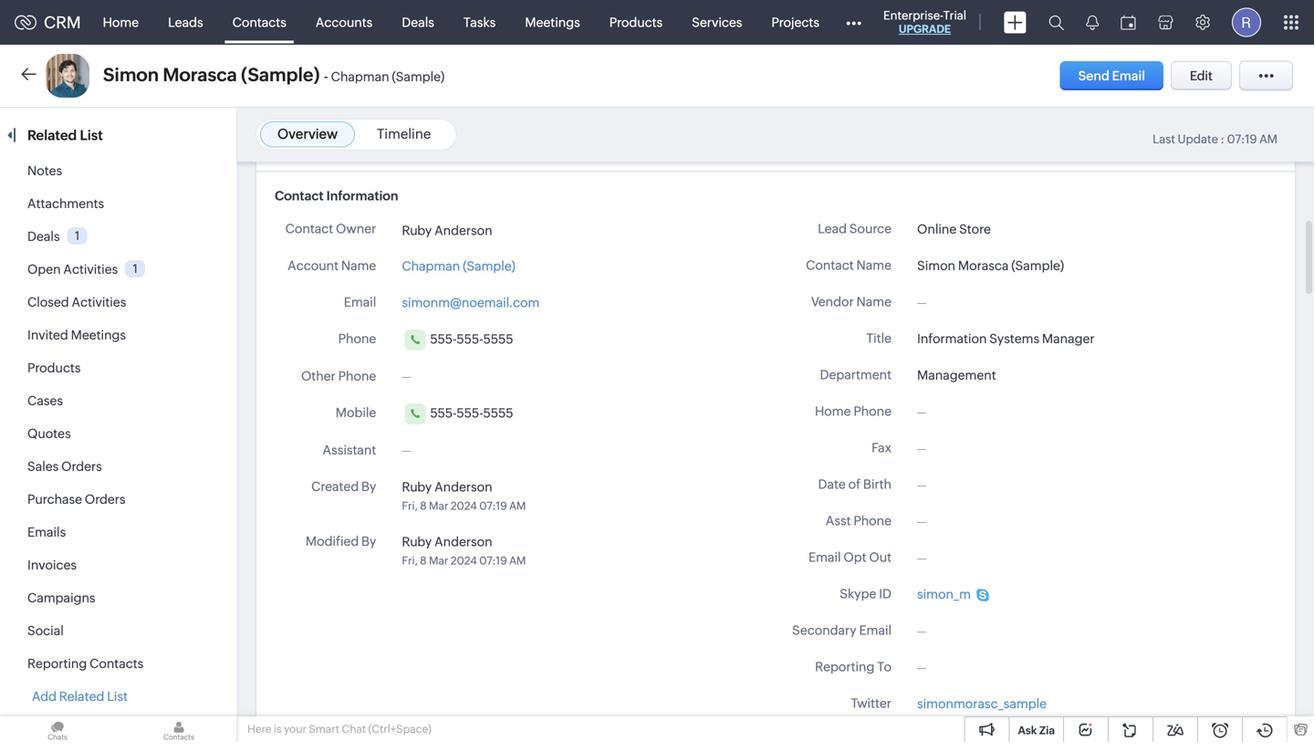 Task type: locate. For each thing, give the bounding box(es) containing it.
0 horizontal spatial morasca
[[163, 64, 237, 85]]

department
[[820, 367, 892, 382]]

information up management on the right of the page
[[917, 331, 987, 346]]

name
[[857, 258, 892, 272], [341, 258, 376, 273], [857, 294, 892, 309]]

attachments
[[27, 196, 104, 211]]

other phone
[[301, 369, 376, 383]]

source
[[850, 221, 892, 236]]

products link
[[595, 0, 677, 44], [27, 361, 81, 375]]

1 horizontal spatial products link
[[595, 0, 677, 44]]

phone up fax
[[854, 404, 892, 419]]

home right crm
[[103, 15, 139, 30]]

ruby up chapman (sample)
[[402, 223, 432, 238]]

1 vertical spatial 555-555-5555
[[430, 406, 514, 420]]

555-555-5555 for phone
[[430, 332, 514, 346]]

activities for closed activities
[[72, 295, 126, 309]]

0 horizontal spatial home
[[103, 15, 139, 30]]

0 vertical spatial chapman (sample) link
[[331, 69, 445, 84]]

list down reporting contacts link
[[107, 689, 128, 704]]

0 horizontal spatial list
[[80, 127, 103, 143]]

0 vertical spatial ruby anderson fri, 8 mar 2024 07:19 am
[[402, 480, 526, 512]]

skype
[[840, 586, 877, 601]]

ruby
[[402, 223, 432, 238], [402, 480, 432, 494], [402, 534, 432, 549]]

contacts up add related list
[[90, 656, 144, 671]]

emails
[[27, 525, 66, 539]]

1 vertical spatial am
[[509, 500, 526, 512]]

anderson for created by
[[435, 480, 493, 494]]

2 vertical spatial anderson
[[435, 534, 493, 549]]

vendor
[[811, 294, 854, 309]]

ruby for created by
[[402, 480, 432, 494]]

ruby for modified by
[[402, 534, 432, 549]]

home for home phone
[[815, 404, 851, 419]]

0 vertical spatial orders
[[61, 459, 102, 474]]

chapman right the -
[[331, 69, 389, 84]]

(sample) up simonm@noemail.com link
[[463, 259, 516, 273]]

calendar image
[[1121, 15, 1136, 30]]

open
[[27, 262, 61, 277]]

1 horizontal spatial simon
[[917, 258, 956, 273]]

contact down the lead at the right
[[806, 258, 854, 272]]

simon down online
[[917, 258, 956, 273]]

chapman down ruby anderson in the top left of the page
[[402, 259, 460, 273]]

leads
[[168, 15, 203, 30]]

1 vertical spatial 07:19
[[479, 500, 507, 512]]

last update : 07:19 am
[[1153, 132, 1278, 146]]

1 vertical spatial 1
[[133, 262, 138, 276]]

0 vertical spatial morasca
[[163, 64, 237, 85]]

morasca down store on the right of page
[[958, 258, 1009, 273]]

name down source
[[857, 258, 892, 272]]

1 vertical spatial by
[[362, 534, 376, 548]]

deals
[[402, 15, 434, 30], [27, 229, 60, 244]]

contact for contact owner
[[285, 221, 333, 236]]

asst
[[826, 513, 851, 528]]

deals left tasks link
[[402, 15, 434, 30]]

phone right asst
[[854, 513, 892, 528]]

projects link
[[757, 0, 834, 44]]

meetings right tasks
[[525, 15, 580, 30]]

2024 for created by
[[451, 500, 477, 512]]

(sample) up systems
[[1012, 258, 1064, 273]]

create menu image
[[1004, 11, 1027, 33]]

1 horizontal spatial 1
[[133, 262, 138, 276]]

deals link
[[387, 0, 449, 44], [27, 229, 60, 244]]

secondary email
[[792, 623, 892, 638]]

phone for asst phone
[[854, 513, 892, 528]]

0 vertical spatial mar
[[429, 500, 449, 512]]

anderson
[[435, 223, 493, 238], [435, 480, 493, 494], [435, 534, 493, 549]]

meetings down closed activities
[[71, 328, 126, 342]]

1 horizontal spatial meetings
[[525, 15, 580, 30]]

name up title
[[857, 294, 892, 309]]

0 vertical spatial contact
[[275, 188, 324, 203]]

profile element
[[1221, 0, 1272, 44]]

1 555-555-5555 from the top
[[430, 332, 514, 346]]

chat
[[342, 723, 366, 735]]

phone up mobile
[[338, 369, 376, 383]]

1 ruby anderson fri, 8 mar 2024 07:19 am from the top
[[402, 480, 526, 512]]

0 vertical spatial am
[[1260, 132, 1278, 146]]

fri, for created by
[[402, 500, 418, 512]]

mar for modified by
[[429, 554, 449, 567]]

1 vertical spatial 2024
[[451, 554, 477, 567]]

0 horizontal spatial 1
[[75, 229, 80, 243]]

1 vertical spatial activities
[[72, 295, 126, 309]]

by
[[362, 479, 376, 494], [362, 534, 376, 548]]

home down department
[[815, 404, 851, 419]]

2 vertical spatial am
[[509, 554, 526, 567]]

1 horizontal spatial deals
[[402, 15, 434, 30]]

1 vertical spatial related
[[59, 689, 104, 704]]

0 vertical spatial 8
[[420, 500, 427, 512]]

0 horizontal spatial deals
[[27, 229, 60, 244]]

created
[[311, 479, 359, 494]]

0 vertical spatial chapman
[[331, 69, 389, 84]]

modified
[[306, 534, 359, 548]]

0 horizontal spatial simon
[[103, 64, 159, 85]]

email left "opt"
[[809, 550, 841, 565]]

(sample) inside simon morasca (sample) - chapman (sample)
[[392, 69, 445, 84]]

sales
[[27, 459, 59, 474]]

products down invited
[[27, 361, 81, 375]]

reporting contacts link
[[27, 656, 144, 671]]

name for account name
[[341, 258, 376, 273]]

0 horizontal spatial information
[[326, 188, 398, 203]]

morasca
[[163, 64, 237, 85], [958, 258, 1009, 273]]

name down owner on the top left of the page
[[341, 258, 376, 273]]

list
[[80, 127, 103, 143], [107, 689, 128, 704]]

information up owner on the top left of the page
[[326, 188, 398, 203]]

1 vertical spatial fri,
[[402, 554, 418, 567]]

by right modified
[[362, 534, 376, 548]]

0 vertical spatial anderson
[[435, 223, 493, 238]]

2 by from the top
[[362, 534, 376, 548]]

0 vertical spatial products
[[609, 15, 663, 30]]

attachments link
[[27, 196, 104, 211]]

0 vertical spatial list
[[80, 127, 103, 143]]

chapman (sample) link up timeline link
[[331, 69, 445, 84]]

morasca for simon morasca (sample) - chapman (sample)
[[163, 64, 237, 85]]

home
[[103, 15, 139, 30], [815, 404, 851, 419]]

ruby right created by
[[402, 480, 432, 494]]

am for created by
[[509, 500, 526, 512]]

invoices link
[[27, 558, 77, 572]]

1 8 from the top
[[420, 500, 427, 512]]

0 vertical spatial products link
[[595, 0, 677, 44]]

simon_m link
[[917, 585, 989, 604]]

1 mar from the top
[[429, 500, 449, 512]]

services link
[[677, 0, 757, 44]]

2024
[[451, 500, 477, 512], [451, 554, 477, 567]]

home phone
[[815, 404, 892, 419]]

0 vertical spatial meetings
[[525, 15, 580, 30]]

ruby anderson fri, 8 mar 2024 07:19 am for created by
[[402, 480, 526, 512]]

1 vertical spatial anderson
[[435, 480, 493, 494]]

2 vertical spatial ruby
[[402, 534, 432, 549]]

0 horizontal spatial meetings
[[71, 328, 126, 342]]

1 vertical spatial meetings
[[71, 328, 126, 342]]

contacts up simon morasca (sample) - chapman (sample)
[[232, 15, 286, 30]]

1 up open activities
[[75, 229, 80, 243]]

chapman
[[331, 69, 389, 84], [402, 259, 460, 273]]

1 vertical spatial list
[[107, 689, 128, 704]]

ruby right "modified by"
[[402, 534, 432, 549]]

morasca down leads
[[163, 64, 237, 85]]

2 fri, from the top
[[402, 554, 418, 567]]

deals link left tasks
[[387, 0, 449, 44]]

invited meetings
[[27, 328, 126, 342]]

1 vertical spatial products link
[[27, 361, 81, 375]]

0 vertical spatial home
[[103, 15, 139, 30]]

1 horizontal spatial chapman
[[402, 259, 460, 273]]

activities up closed activities
[[63, 262, 118, 277]]

send
[[1079, 68, 1110, 83]]

1 fri, from the top
[[402, 500, 418, 512]]

0 vertical spatial simon
[[103, 64, 159, 85]]

products link down invited
[[27, 361, 81, 375]]

2 8 from the top
[[420, 554, 427, 567]]

products link left services
[[595, 0, 677, 44]]

email right send
[[1112, 68, 1145, 83]]

activities up invited meetings
[[72, 295, 126, 309]]

3 ruby from the top
[[402, 534, 432, 549]]

2 vertical spatial contact
[[806, 258, 854, 272]]

search element
[[1038, 0, 1075, 45]]

1 horizontal spatial home
[[815, 404, 851, 419]]

ruby anderson
[[402, 223, 493, 238]]

1 by from the top
[[362, 479, 376, 494]]

1
[[75, 229, 80, 243], [133, 262, 138, 276]]

twitter
[[851, 696, 892, 711]]

1 horizontal spatial list
[[107, 689, 128, 704]]

1 vertical spatial mar
[[429, 554, 449, 567]]

2 ruby anderson fri, 8 mar 2024 07:19 am from the top
[[402, 534, 526, 567]]

2 vertical spatial 07:19
[[479, 554, 507, 567]]

reporting down the secondary email
[[815, 660, 875, 674]]

0 horizontal spatial products
[[27, 361, 81, 375]]

1 vertical spatial deals link
[[27, 229, 60, 244]]

asst phone
[[826, 513, 892, 528]]

emails link
[[27, 525, 66, 539]]

contacts
[[232, 15, 286, 30], [90, 656, 144, 671]]

1 for open activities
[[133, 262, 138, 276]]

email inside button
[[1112, 68, 1145, 83]]

mar
[[429, 500, 449, 512], [429, 554, 449, 567]]

1 vertical spatial contact
[[285, 221, 333, 236]]

products left services
[[609, 15, 663, 30]]

reporting down social "link"
[[27, 656, 87, 671]]

related
[[27, 127, 77, 143], [59, 689, 104, 704]]

1 horizontal spatial contacts
[[232, 15, 286, 30]]

1 vertical spatial orders
[[85, 492, 126, 507]]

contacts link
[[218, 0, 301, 44]]

1 vertical spatial 8
[[420, 554, 427, 567]]

2 ruby from the top
[[402, 480, 432, 494]]

1 horizontal spatial reporting
[[815, 660, 875, 674]]

orders up purchase orders
[[61, 459, 102, 474]]

related down reporting contacts link
[[59, 689, 104, 704]]

1 vertical spatial information
[[917, 331, 987, 346]]

information
[[326, 188, 398, 203], [917, 331, 987, 346]]

(sample) up timeline
[[392, 69, 445, 84]]

1 vertical spatial simon
[[917, 258, 956, 273]]

signals element
[[1075, 0, 1110, 45]]

by for modified by
[[362, 534, 376, 548]]

date
[[818, 477, 846, 492]]

3 anderson from the top
[[435, 534, 493, 549]]

1 vertical spatial ruby
[[402, 480, 432, 494]]

8 for created by
[[420, 500, 427, 512]]

here
[[247, 723, 272, 735]]

1 for deals
[[75, 229, 80, 243]]

0 vertical spatial by
[[362, 479, 376, 494]]

1 2024 from the top
[[451, 500, 477, 512]]

1 vertical spatial morasca
[[958, 258, 1009, 273]]

home for home
[[103, 15, 139, 30]]

contact name
[[806, 258, 892, 272]]

2 anderson from the top
[[435, 480, 493, 494]]

reporting for reporting to
[[815, 660, 875, 674]]

name for vendor name
[[857, 294, 892, 309]]

account
[[288, 258, 339, 273]]

meetings
[[525, 15, 580, 30], [71, 328, 126, 342]]

1 ruby from the top
[[402, 223, 432, 238]]

by right created
[[362, 479, 376, 494]]

1 5555 from the top
[[483, 332, 514, 346]]

0 vertical spatial contacts
[[232, 15, 286, 30]]

reporting to
[[815, 660, 892, 674]]

fri, for modified by
[[402, 554, 418, 567]]

meetings link
[[511, 0, 595, 44]]

chapman (sample) link down ruby anderson in the top left of the page
[[402, 256, 516, 276]]

0 vertical spatial information
[[326, 188, 398, 203]]

add
[[32, 689, 57, 704]]

orders right purchase
[[85, 492, 126, 507]]

2024 for modified by
[[451, 554, 477, 567]]

2 2024 from the top
[[451, 554, 477, 567]]

2 mar from the top
[[429, 554, 449, 567]]

1 vertical spatial home
[[815, 404, 851, 419]]

deals link up open
[[27, 229, 60, 244]]

contacts image
[[121, 717, 236, 742]]

0 vertical spatial ruby
[[402, 223, 432, 238]]

contact up account
[[285, 221, 333, 236]]

1 vertical spatial ruby anderson fri, 8 mar 2024 07:19 am
[[402, 534, 526, 567]]

0 vertical spatial 555-555-5555
[[430, 332, 514, 346]]

07:19 for modified by
[[479, 554, 507, 567]]

1 vertical spatial 5555
[[483, 406, 514, 420]]

0 vertical spatial deals link
[[387, 0, 449, 44]]

2 5555 from the top
[[483, 406, 514, 420]]

out
[[869, 550, 892, 565]]

zia
[[1040, 724, 1055, 737]]

simonmorasc_sample
[[917, 696, 1047, 711]]

search image
[[1049, 15, 1064, 30]]

1 horizontal spatial deals link
[[387, 0, 449, 44]]

0 vertical spatial fri,
[[402, 500, 418, 512]]

1 vertical spatial contacts
[[90, 656, 144, 671]]

0 horizontal spatial chapman
[[331, 69, 389, 84]]

0 vertical spatial 5555
[[483, 332, 514, 346]]

contact information
[[275, 188, 398, 203]]

2 555-555-5555 from the top
[[430, 406, 514, 420]]

0 horizontal spatial reporting
[[27, 656, 87, 671]]

1 right 'open activities' link
[[133, 262, 138, 276]]

list up attachments link
[[80, 127, 103, 143]]

5555 for mobile
[[483, 406, 514, 420]]

contact
[[275, 188, 324, 203], [285, 221, 333, 236], [806, 258, 854, 272]]

555-
[[430, 332, 457, 346], [457, 332, 483, 346], [430, 406, 457, 420], [457, 406, 483, 420]]

contact up contact owner
[[275, 188, 324, 203]]

0 vertical spatial activities
[[63, 262, 118, 277]]

0 vertical spatial 2024
[[451, 500, 477, 512]]

chapman (sample) link
[[331, 69, 445, 84], [402, 256, 516, 276]]

simon down the home link
[[103, 64, 159, 85]]

0 vertical spatial 1
[[75, 229, 80, 243]]

related up notes in the top of the page
[[27, 127, 77, 143]]

deals up open
[[27, 229, 60, 244]]

mobile
[[336, 405, 376, 420]]

chats image
[[0, 717, 115, 742]]

5555 for phone
[[483, 332, 514, 346]]

1 horizontal spatial information
[[917, 331, 987, 346]]

0 horizontal spatial contacts
[[90, 656, 144, 671]]

1 horizontal spatial morasca
[[958, 258, 1009, 273]]

phone
[[338, 331, 376, 346], [338, 369, 376, 383], [854, 404, 892, 419], [854, 513, 892, 528]]

fri,
[[402, 500, 418, 512], [402, 554, 418, 567]]

is
[[274, 723, 282, 735]]



Task type: describe. For each thing, give the bounding box(es) containing it.
vendor name
[[811, 294, 892, 309]]

555-555-5555 for mobile
[[430, 406, 514, 420]]

to
[[877, 660, 892, 674]]

Other Modules field
[[834, 8, 874, 37]]

title
[[867, 331, 892, 345]]

simon morasca (sample) - chapman (sample)
[[103, 64, 445, 85]]

social
[[27, 623, 64, 638]]

chapman inside simon morasca (sample) - chapman (sample)
[[331, 69, 389, 84]]

sales orders link
[[27, 459, 102, 474]]

invoices
[[27, 558, 77, 572]]

leads link
[[153, 0, 218, 44]]

lead
[[818, 221, 847, 236]]

simon for simon morasca (sample) - chapman (sample)
[[103, 64, 159, 85]]

services
[[692, 15, 742, 30]]

smart
[[309, 723, 340, 735]]

last
[[1153, 132, 1176, 146]]

:
[[1221, 132, 1225, 146]]

birth
[[863, 477, 892, 492]]

am for modified by
[[509, 554, 526, 567]]

assistant
[[323, 443, 376, 457]]

0 horizontal spatial products link
[[27, 361, 81, 375]]

(ctrl+space)
[[368, 723, 432, 735]]

0 vertical spatial related
[[27, 127, 77, 143]]

timeline
[[377, 126, 431, 142]]

contact owner
[[285, 221, 376, 236]]

quotes link
[[27, 426, 71, 441]]

information systems manager
[[917, 331, 1095, 346]]

simon for simon morasca (sample)
[[917, 258, 956, 273]]

1 vertical spatial products
[[27, 361, 81, 375]]

edit button
[[1171, 61, 1232, 90]]

reporting for reporting contacts
[[27, 656, 87, 671]]

0 vertical spatial 07:19
[[1227, 132, 1257, 146]]

notes
[[27, 163, 62, 178]]

enterprise-trial upgrade
[[884, 9, 967, 35]]

8 for modified by
[[420, 554, 427, 567]]

timeline link
[[377, 126, 431, 142]]

invited meetings link
[[27, 328, 126, 342]]

(sample) left the -
[[241, 64, 320, 85]]

tasks
[[464, 15, 496, 30]]

date of birth
[[818, 477, 892, 492]]

edit
[[1190, 68, 1213, 83]]

orders for sales orders
[[61, 459, 102, 474]]

1 horizontal spatial products
[[609, 15, 663, 30]]

1 vertical spatial chapman (sample) link
[[402, 256, 516, 276]]

1 vertical spatial deals
[[27, 229, 60, 244]]

crm
[[44, 13, 81, 32]]

systems
[[990, 331, 1040, 346]]

purchase orders link
[[27, 492, 126, 507]]

quotes
[[27, 426, 71, 441]]

campaigns
[[27, 591, 95, 605]]

1 anderson from the top
[[435, 223, 493, 238]]

online
[[917, 222, 957, 236]]

overview link
[[277, 126, 338, 142]]

your
[[284, 723, 307, 735]]

created by
[[311, 479, 376, 494]]

0 vertical spatial deals
[[402, 15, 434, 30]]

closed
[[27, 295, 69, 309]]

simonm@noemail.com link
[[402, 293, 540, 312]]

name for contact name
[[857, 258, 892, 272]]

ruby anderson fri, 8 mar 2024 07:19 am for modified by
[[402, 534, 526, 567]]

simonm@noemail.com
[[402, 295, 540, 310]]

of
[[849, 477, 861, 492]]

email up "to"
[[859, 623, 892, 638]]

activities for open activities
[[63, 262, 118, 277]]

overview
[[277, 126, 338, 142]]

create menu element
[[993, 0, 1038, 44]]

closed activities link
[[27, 295, 126, 309]]

ask
[[1018, 724, 1037, 737]]

simon morasca (sample)
[[917, 258, 1064, 273]]

phone for other phone
[[338, 369, 376, 383]]

notes link
[[27, 163, 62, 178]]

purchase orders
[[27, 492, 126, 507]]

orders for purchase orders
[[85, 492, 126, 507]]

tasks link
[[449, 0, 511, 44]]

open activities link
[[27, 262, 118, 277]]

fax
[[872, 440, 892, 455]]

account name
[[288, 258, 376, 273]]

cases
[[27, 393, 63, 408]]

home link
[[88, 0, 153, 44]]

manager
[[1042, 331, 1095, 346]]

1 vertical spatial chapman
[[402, 259, 460, 273]]

simonmorasc_sample link
[[917, 694, 1047, 713]]

chapman (sample)
[[402, 259, 516, 273]]

purchase
[[27, 492, 82, 507]]

-
[[324, 68, 328, 84]]

enterprise-
[[884, 9, 943, 22]]

send email button
[[1060, 61, 1164, 90]]

anderson for modified by
[[435, 534, 493, 549]]

campaigns link
[[27, 591, 95, 605]]

phone up "other phone"
[[338, 331, 376, 346]]

invited
[[27, 328, 68, 342]]

signals image
[[1086, 15, 1099, 30]]

owner
[[336, 221, 376, 236]]

simon_m
[[917, 587, 971, 602]]

phone for home phone
[[854, 404, 892, 419]]

email down account name
[[344, 295, 376, 309]]

0 horizontal spatial deals link
[[27, 229, 60, 244]]

store
[[959, 222, 991, 236]]

logo image
[[15, 15, 37, 30]]

management
[[917, 368, 996, 382]]

here is your smart chat (ctrl+space)
[[247, 723, 432, 735]]

social link
[[27, 623, 64, 638]]

profile image
[[1232, 8, 1262, 37]]

closed activities
[[27, 295, 126, 309]]

contact for contact information
[[275, 188, 324, 203]]

add related list
[[32, 689, 128, 704]]

mar for created by
[[429, 500, 449, 512]]

email opt out
[[809, 550, 892, 565]]

by for created by
[[362, 479, 376, 494]]

lead source
[[818, 221, 892, 236]]

07:19 for created by
[[479, 500, 507, 512]]

contact for contact name
[[806, 258, 854, 272]]

accounts
[[316, 15, 373, 30]]

id
[[879, 586, 892, 601]]

morasca for simon morasca (sample)
[[958, 258, 1009, 273]]



Task type: vqa. For each thing, say whether or not it's contained in the screenshot.
"HOME" within Home link
yes



